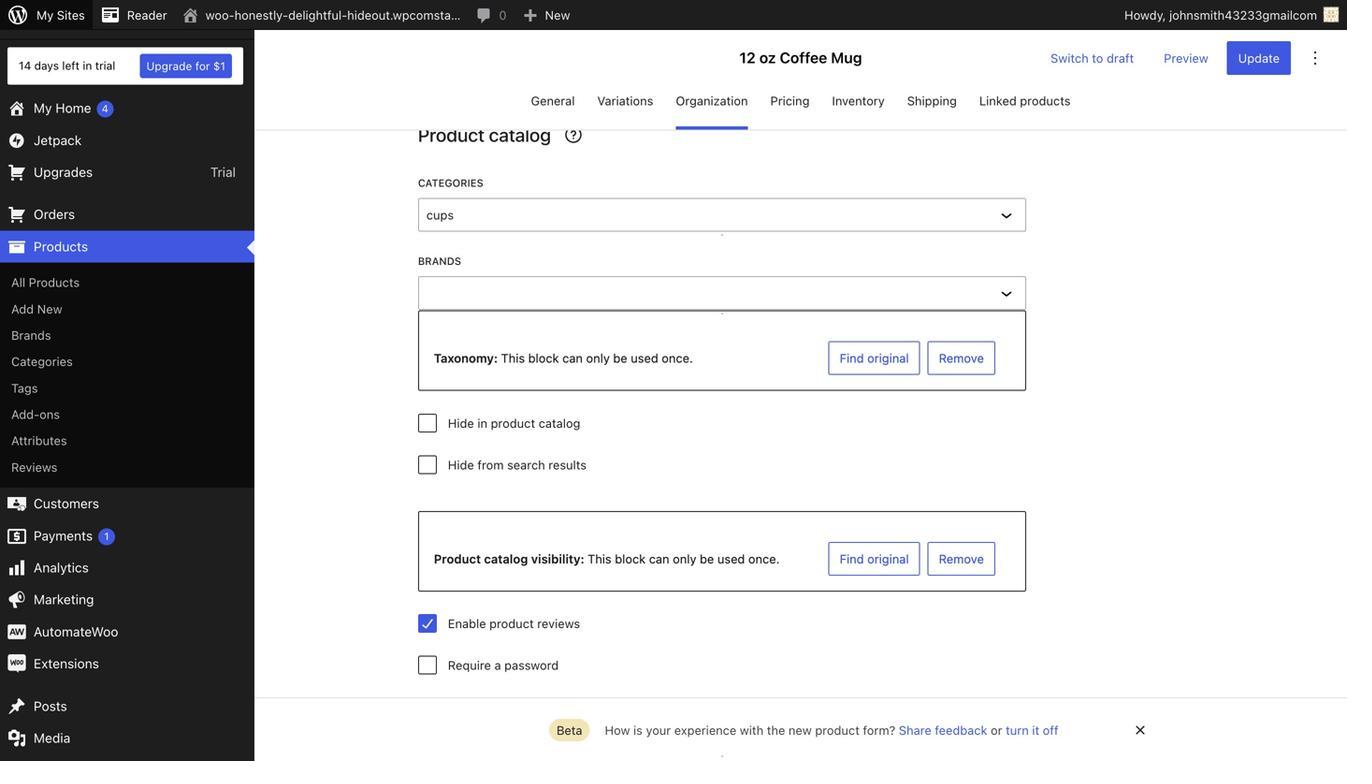 Task type: describe. For each thing, give the bounding box(es) containing it.
Hide in product catalog checkbox
[[418, 414, 437, 432]]

hide for hide in product catalog
[[448, 416, 474, 430]]

woo-honestly-delightful-hideout.wpcomsta… link
[[175, 0, 468, 30]]

add-ons link
[[0, 401, 255, 428]]

left
[[62, 59, 80, 72]]

Hide from search results checkbox
[[418, 455, 437, 474]]

shipping
[[908, 94, 958, 108]]

product for product catalog
[[418, 123, 485, 145]]

preview
[[1165, 51, 1209, 65]]

new inside add new link
[[37, 302, 62, 316]]

0 horizontal spatial tags
[[11, 381, 38, 395]]

automatewoo
[[34, 624, 118, 639]]

password
[[505, 658, 559, 672]]

tab list containing general
[[255, 86, 1348, 130]]

ons
[[39, 407, 60, 421]]

product editor top bar. region
[[255, 30, 1348, 130]]

0 vertical spatial can
[[563, 351, 583, 365]]

$1
[[213, 60, 226, 73]]

categories inside "link"
[[11, 354, 73, 368]]

require a password
[[448, 658, 559, 672]]

product catalog
[[418, 123, 551, 145]]

2 vertical spatial product
[[816, 723, 860, 737]]

find original for taxonomy : this block can only be used once.
[[840, 351, 910, 365]]

days
[[34, 59, 59, 72]]

orders link
[[0, 199, 255, 231]]

14
[[19, 59, 31, 72]]

or
[[991, 723, 1003, 737]]

general
[[531, 94, 575, 108]]

coming
[[54, 15, 95, 28]]

variations
[[598, 94, 654, 108]]

toolbar navigation
[[0, 0, 1348, 34]]

categories inside block: product section document
[[418, 177, 484, 189]]

payments
[[34, 528, 93, 543]]

share feedback button
[[899, 723, 988, 737]]

search
[[507, 458, 546, 472]]

update
[[1239, 51, 1281, 65]]

jetpack
[[34, 132, 82, 148]]

pricing
[[771, 94, 810, 108]]

in inside block: product section document
[[478, 416, 488, 430]]

extensions link
[[0, 648, 255, 680]]

products link
[[0, 231, 255, 263]]

automatewoo link
[[0, 616, 255, 648]]

is
[[634, 723, 643, 737]]

hide this message image
[[1130, 719, 1152, 741]]

linked products button
[[980, 86, 1071, 130]]

trial
[[210, 164, 236, 180]]

sites
[[57, 8, 85, 22]]

analytics
[[34, 560, 89, 575]]

12
[[740, 49, 756, 67]]

mug
[[831, 49, 863, 67]]

taxonomy : this block can only be used once.
[[434, 351, 693, 365]]

for
[[195, 60, 210, 73]]

remove for taxonomy : this block can only be used once.
[[939, 351, 985, 365]]

add new link
[[0, 296, 255, 322]]

woo-honestly-delightful-hideout.wpcomsta…
[[206, 8, 461, 22]]

analytics link
[[0, 552, 255, 584]]

tags inside block: product section document
[[418, 698, 446, 710]]

share
[[899, 723, 932, 737]]

hide for hide from search results
[[448, 458, 474, 472]]

turn it off button
[[1006, 723, 1059, 737]]

require
[[448, 658, 491, 672]]

draft
[[1107, 51, 1135, 65]]

my sites
[[37, 8, 85, 22]]

preview link
[[1153, 41, 1220, 75]]

coming soon link
[[0, 0, 255, 39]]

brands inside block: product section document
[[418, 255, 462, 267]]

catalog for product catalog visibility : this block can only be used once.
[[484, 552, 528, 566]]

coming soon
[[54, 15, 125, 28]]

remove for product catalog visibility : this block can only be used once.
[[939, 552, 985, 566]]

home
[[56, 100, 91, 116]]

find original for product catalog visibility : this block can only be used once.
[[840, 552, 910, 566]]

inventory button
[[833, 86, 885, 130]]

0 vertical spatial block
[[529, 351, 559, 365]]

linked
[[980, 94, 1017, 108]]

1 vertical spatial once.
[[749, 552, 780, 566]]

product for product catalog visibility : this block can only be used once.
[[434, 552, 481, 566]]

off
[[1043, 723, 1059, 737]]

media link
[[0, 722, 255, 754]]

my for sites
[[37, 8, 54, 22]]

the
[[767, 723, 786, 737]]

find for taxonomy : this block can only be used once.
[[840, 351, 865, 365]]

inventory
[[833, 94, 885, 108]]

switch to draft
[[1051, 51, 1135, 65]]

turn
[[1006, 723, 1029, 737]]

add new
[[11, 302, 62, 316]]

1 vertical spatial catalog
[[539, 416, 581, 430]]

0 vertical spatial be
[[614, 351, 628, 365]]

switch to draft button
[[1040, 41, 1146, 75]]

pricing button
[[771, 86, 810, 130]]

jetpack link
[[0, 124, 255, 156]]

0 horizontal spatial only
[[586, 351, 610, 365]]

linked products
[[980, 94, 1071, 108]]

new inside new link
[[545, 8, 571, 22]]

upgrade for $1
[[146, 60, 226, 73]]

form?
[[864, 723, 896, 737]]

shipping button
[[908, 86, 958, 130]]

add-ons
[[11, 407, 60, 421]]

switch
[[1051, 51, 1089, 65]]



Task type: locate. For each thing, give the bounding box(es) containing it.
all products
[[11, 275, 80, 289]]

new down all products
[[37, 302, 62, 316]]

products up add new
[[29, 275, 80, 289]]

0 horizontal spatial categories
[[11, 354, 73, 368]]

beta
[[557, 723, 583, 737]]

0 horizontal spatial this
[[501, 351, 525, 365]]

1 vertical spatial my
[[34, 100, 52, 116]]

to
[[1093, 51, 1104, 65]]

1 find original button from the top
[[829, 341, 921, 375]]

reviews
[[11, 460, 58, 474]]

1 vertical spatial original
[[868, 552, 910, 566]]

product
[[491, 416, 536, 430], [490, 616, 534, 630], [816, 723, 860, 737]]

0 vertical spatial product
[[491, 416, 536, 430]]

0 vertical spatial product
[[418, 123, 485, 145]]

1
[[104, 530, 109, 542]]

your
[[646, 723, 671, 737]]

0
[[499, 8, 507, 22]]

my sites link
[[0, 0, 93, 30]]

woo-
[[206, 8, 235, 22]]

block
[[529, 351, 559, 365], [615, 552, 646, 566]]

categories
[[418, 177, 484, 189], [11, 354, 73, 368]]

new right 0
[[545, 8, 571, 22]]

options image
[[1305, 47, 1327, 69]]

0 vertical spatial tags
[[11, 381, 38, 395]]

categories link
[[0, 348, 255, 375]]

2 find from the top
[[840, 552, 865, 566]]

experience
[[675, 723, 737, 737]]

1 horizontal spatial brands
[[418, 255, 462, 267]]

brands down cups
[[418, 255, 462, 267]]

update button
[[1228, 41, 1292, 75]]

catalog left visibility
[[484, 552, 528, 566]]

2 remove button from the top
[[928, 542, 996, 576]]

enable product reviews
[[448, 616, 581, 630]]

extensions
[[34, 656, 99, 671]]

0 vertical spatial find original
[[840, 351, 910, 365]]

1 find from the top
[[840, 351, 865, 365]]

4
[[102, 103, 109, 115]]

catalog up results
[[539, 416, 581, 430]]

1 vertical spatial only
[[673, 552, 697, 566]]

1 horizontal spatial in
[[478, 416, 488, 430]]

new
[[545, 8, 571, 22], [37, 302, 62, 316]]

1 remove from the top
[[939, 351, 985, 365]]

1 vertical spatial used
[[718, 552, 745, 566]]

hide
[[448, 416, 474, 430], [448, 458, 474, 472]]

reviews
[[538, 616, 581, 630]]

0 vertical spatial used
[[631, 351, 659, 365]]

0 vertical spatial categories
[[418, 177, 484, 189]]

find original button for taxonomy : this block can only be used once.
[[829, 341, 921, 375]]

1 find original from the top
[[840, 351, 910, 365]]

my for home
[[34, 100, 52, 116]]

1 horizontal spatial can
[[649, 552, 670, 566]]

0 vertical spatial find
[[840, 351, 865, 365]]

1 horizontal spatial used
[[718, 552, 745, 566]]

remove button
[[928, 341, 996, 375], [928, 542, 996, 576]]

find for product catalog visibility : this block can only be used once.
[[840, 552, 865, 566]]

0 vertical spatial in
[[83, 59, 92, 72]]

1 vertical spatial find
[[840, 552, 865, 566]]

1 vertical spatial this
[[588, 552, 612, 566]]

1 vertical spatial in
[[478, 416, 488, 430]]

1 horizontal spatial be
[[700, 552, 715, 566]]

enable
[[448, 616, 486, 630]]

2 original from the top
[[868, 552, 910, 566]]

1 vertical spatial products
[[29, 275, 80, 289]]

1 vertical spatial block
[[615, 552, 646, 566]]

0 horizontal spatial :
[[494, 351, 498, 365]]

upgrades
[[34, 164, 93, 180]]

posts
[[34, 698, 67, 714]]

variations button
[[598, 86, 654, 130]]

all products link
[[0, 269, 255, 296]]

1 vertical spatial new
[[37, 302, 62, 316]]

0 horizontal spatial brands
[[11, 328, 51, 342]]

categories up cups
[[418, 177, 484, 189]]

0 horizontal spatial block
[[529, 351, 559, 365]]

view helper text image
[[563, 124, 585, 146]]

0 horizontal spatial used
[[631, 351, 659, 365]]

this right taxonomy
[[501, 351, 525, 365]]

this right visibility
[[588, 552, 612, 566]]

0 horizontal spatial new
[[37, 302, 62, 316]]

payments 1
[[34, 528, 109, 543]]

1 vertical spatial :
[[581, 552, 585, 566]]

my left sites
[[37, 8, 54, 22]]

0 vertical spatial :
[[494, 351, 498, 365]]

howdy, johnsmith43233gmailcom
[[1125, 8, 1318, 22]]

0 vertical spatial new
[[545, 8, 571, 22]]

brands link
[[0, 322, 255, 348]]

reader link
[[93, 0, 175, 30]]

tab list
[[255, 86, 1348, 130]]

1 remove button from the top
[[928, 341, 996, 375]]

2 find original from the top
[[840, 552, 910, 566]]

block up hide in product catalog on the bottom left
[[529, 351, 559, 365]]

0 link
[[468, 0, 514, 30]]

how is your experience with the new product form? share feedback or turn it off
[[605, 723, 1059, 737]]

1 vertical spatial product
[[490, 616, 534, 630]]

1 horizontal spatial :
[[581, 552, 585, 566]]

used
[[631, 351, 659, 365], [718, 552, 745, 566]]

my inside toolbar navigation
[[37, 8, 54, 22]]

attributes link
[[0, 428, 255, 454]]

0 horizontal spatial can
[[563, 351, 583, 365]]

feedback
[[935, 723, 988, 737]]

0 vertical spatial only
[[586, 351, 610, 365]]

brands
[[418, 255, 462, 267], [11, 328, 51, 342]]

0 vertical spatial once.
[[662, 351, 693, 365]]

find original
[[840, 351, 910, 365], [840, 552, 910, 566]]

0 vertical spatial this
[[501, 351, 525, 365]]

trial
[[95, 59, 115, 72]]

with
[[740, 723, 764, 737]]

tags down require a password checkbox
[[418, 698, 446, 710]]

new link
[[514, 0, 578, 30]]

catalog for product catalog
[[489, 123, 551, 145]]

1 vertical spatial be
[[700, 552, 715, 566]]

0 vertical spatial original
[[868, 351, 910, 365]]

original
[[868, 351, 910, 365], [868, 552, 910, 566]]

0 vertical spatial catalog
[[489, 123, 551, 145]]

add-
[[11, 407, 39, 421]]

remove button for taxonomy : this block can only be used once.
[[928, 341, 996, 375]]

find original button for product catalog visibility : this block can only be used once.
[[829, 542, 921, 576]]

14 days left in trial
[[19, 59, 115, 72]]

products
[[1021, 94, 1071, 108]]

hide left from
[[448, 458, 474, 472]]

1 vertical spatial can
[[649, 552, 670, 566]]

0 horizontal spatial once.
[[662, 351, 693, 365]]

1 vertical spatial hide
[[448, 458, 474, 472]]

1 vertical spatial product
[[434, 552, 481, 566]]

product up enable
[[434, 552, 481, 566]]

product catalog visibility : this block can only be used once.
[[434, 552, 780, 566]]

honestly-
[[235, 8, 288, 22]]

block right visibility
[[615, 552, 646, 566]]

my
[[37, 8, 54, 22], [34, 100, 52, 116]]

posts link
[[0, 690, 255, 722]]

products down 'orders'
[[34, 239, 88, 254]]

in
[[83, 59, 92, 72], [478, 416, 488, 430]]

Require a password checkbox
[[418, 656, 437, 675]]

1 vertical spatial find original button
[[829, 542, 921, 576]]

once.
[[662, 351, 693, 365], [749, 552, 780, 566]]

upgrade
[[146, 60, 192, 73]]

from
[[478, 458, 504, 472]]

1 horizontal spatial this
[[588, 552, 612, 566]]

taxonomy
[[434, 351, 494, 365]]

1 vertical spatial remove button
[[928, 542, 996, 576]]

0 vertical spatial hide
[[448, 416, 474, 430]]

results
[[549, 458, 587, 472]]

media
[[34, 730, 70, 746]]

0 horizontal spatial be
[[614, 351, 628, 365]]

1 horizontal spatial new
[[545, 8, 571, 22]]

1 vertical spatial find original
[[840, 552, 910, 566]]

remove button for product catalog visibility : this block can only be used once.
[[928, 542, 996, 576]]

catalog down general
[[489, 123, 551, 145]]

0 vertical spatial my
[[37, 8, 54, 22]]

2 hide from the top
[[448, 458, 474, 472]]

hide right hide in product catalog checkbox
[[448, 416, 474, 430]]

0 horizontal spatial in
[[83, 59, 92, 72]]

product right new
[[816, 723, 860, 737]]

1 vertical spatial remove
[[939, 552, 985, 566]]

0 vertical spatial products
[[34, 239, 88, 254]]

block: product section document
[[418, 123, 1027, 761]]

general button
[[531, 86, 575, 130]]

1 vertical spatial tags
[[418, 698, 446, 710]]

hide in product catalog
[[448, 416, 581, 430]]

None field
[[454, 212, 988, 218]]

hide from search results
[[448, 458, 587, 472]]

brands down add new
[[11, 328, 51, 342]]

product up the require a password
[[490, 616, 534, 630]]

reader
[[127, 8, 167, 22]]

0 vertical spatial remove button
[[928, 341, 996, 375]]

1 hide from the top
[[448, 416, 474, 430]]

marketing link
[[0, 584, 255, 616]]

organization button
[[676, 86, 748, 130]]

attributes
[[11, 434, 67, 448]]

2 remove from the top
[[939, 552, 985, 566]]

1 horizontal spatial block
[[615, 552, 646, 566]]

soon
[[98, 15, 125, 28]]

1 vertical spatial brands
[[11, 328, 51, 342]]

1 horizontal spatial only
[[673, 552, 697, 566]]

1 vertical spatial categories
[[11, 354, 73, 368]]

categories down add new
[[11, 354, 73, 368]]

product up cups
[[418, 123, 485, 145]]

1 original from the top
[[868, 351, 910, 365]]

tags
[[11, 381, 38, 395], [418, 698, 446, 710]]

my left home
[[34, 100, 52, 116]]

tags up "add-"
[[11, 381, 38, 395]]

how
[[605, 723, 630, 737]]

1 horizontal spatial categories
[[418, 177, 484, 189]]

a
[[495, 658, 501, 672]]

0 vertical spatial remove
[[939, 351, 985, 365]]

1 horizontal spatial tags
[[418, 698, 446, 710]]

none field inside block: product section document
[[454, 212, 988, 218]]

oz
[[760, 49, 777, 67]]

1 horizontal spatial once.
[[749, 552, 780, 566]]

original for taxonomy : this block can only be used once.
[[868, 351, 910, 365]]

only
[[586, 351, 610, 365], [673, 552, 697, 566]]

Enable product reviews checkbox
[[418, 614, 437, 633]]

0 vertical spatial find original button
[[829, 341, 921, 375]]

johnsmith43233gmailcom
[[1170, 8, 1318, 22]]

in right left
[[83, 59, 92, 72]]

product up hide from search results
[[491, 416, 536, 430]]

2 vertical spatial catalog
[[484, 552, 528, 566]]

2 find original button from the top
[[829, 542, 921, 576]]

original for product catalog visibility : this block can only be used once.
[[868, 552, 910, 566]]

0 vertical spatial brands
[[418, 255, 462, 267]]

my home 4
[[34, 100, 109, 116]]

delightful-
[[288, 8, 347, 22]]

new
[[789, 723, 812, 737]]

in up from
[[478, 416, 488, 430]]



Task type: vqa. For each thing, say whether or not it's contained in the screenshot.


